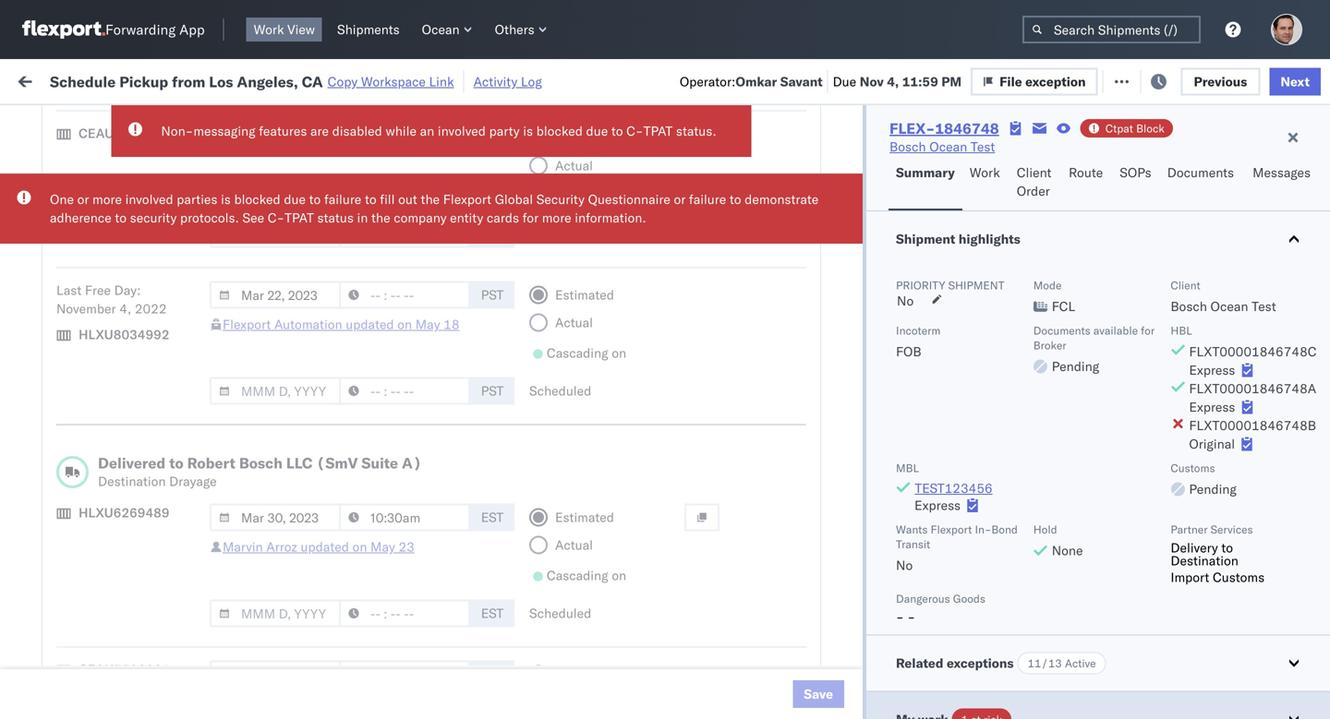 Task type: vqa. For each thing, say whether or not it's contained in the screenshot.
1st Mawb1234 from the bottom of the page
no



Task type: locate. For each thing, give the bounding box(es) containing it.
1 integration test account - karl lagerfeld from the top
[[806, 632, 1046, 649]]

: for status
[[132, 115, 136, 128]]

lhuu7894563, for 6:00 am pst, dec 24, 2022
[[1138, 551, 1234, 567]]

jan for 12,
[[392, 592, 412, 608]]

5 mmm d, yyyy text field from the top
[[210, 661, 341, 689]]

flex-2130387
[[1020, 632, 1116, 649], [1020, 673, 1116, 689]]

confirm delivery button
[[43, 549, 141, 570]]

2 ceau7522281, from the top
[[1138, 266, 1233, 282]]

consignee up vandelay west
[[806, 151, 859, 165]]

Search Shipments (/) text field
[[1023, 16, 1201, 43]]

customs down services
[[1213, 570, 1265, 586]]

see
[[243, 210, 264, 226]]

savant
[[781, 73, 823, 89]]

4 schedule pickup from los angeles, ca link from the top
[[43, 581, 262, 618]]

1889466
[[1060, 510, 1116, 527], [1060, 551, 1116, 567]]

more
[[92, 191, 122, 207], [542, 210, 572, 226]]

available
[[1094, 324, 1138, 338]]

am for pdt,
[[337, 185, 358, 201]]

0 vertical spatial integration test account - karl lagerfeld
[[806, 632, 1046, 649]]

delivery inside the partner services delivery to destination import customs dangerous goods - -
[[1171, 540, 1218, 556]]

1 : from the left
[[132, 115, 136, 128]]

2 vertical spatial express
[[915, 498, 961, 514]]

1 estimated from the top
[[555, 130, 614, 146]]

mmm d, yyyy text field up 8:30
[[210, 600, 341, 628]]

1 horizontal spatial pending
[[1189, 481, 1237, 498]]

ocean inside client bosch ocean test incoterm fob
[[1211, 298, 1249, 315]]

11:59 pm pdt, nov 4, 2022 down in
[[298, 267, 467, 283]]

4 -- : -- -- text field from the top
[[339, 377, 470, 405]]

is
[[523, 123, 533, 139], [221, 191, 231, 207]]

pst for -- : -- -- text field related to first mmm d, yyyy text box from the top
[[481, 226, 504, 242]]

0 vertical spatial upload customs clearance documents
[[43, 175, 202, 210]]

from inside confirm pickup from los angeles, ca
[[136, 500, 163, 516]]

11:59 up automation
[[298, 267, 334, 283]]

ocean
[[422, 21, 460, 37], [930, 139, 968, 155], [565, 185, 603, 201], [565, 226, 603, 242], [725, 226, 763, 242], [846, 226, 883, 242], [565, 267, 603, 283], [725, 267, 763, 283], [846, 267, 883, 283], [1211, 298, 1249, 315], [565, 307, 603, 323], [846, 307, 883, 323], [565, 348, 603, 364], [846, 348, 883, 364], [565, 389, 603, 405], [846, 389, 883, 405], [846, 429, 883, 445], [846, 470, 883, 486], [565, 510, 603, 527], [725, 510, 763, 527], [846, 510, 883, 527], [565, 551, 603, 567], [846, 551, 883, 567], [565, 592, 603, 608], [565, 632, 603, 649]]

1 horizontal spatial :
[[425, 115, 429, 128]]

1 account from the top
[[901, 632, 949, 649]]

drayage
[[169, 474, 217, 490]]

destination down partner on the bottom
[[1171, 553, 1239, 569]]

schedule pickup from los angeles, ca down 'last free day: november 4, 2022'
[[43, 338, 249, 372]]

pickup up netherlands
[[101, 663, 140, 679]]

pickup up delivered
[[101, 419, 140, 435]]

flex-1889466
[[1020, 510, 1116, 527], [1020, 551, 1116, 567]]

client up the hbl
[[1171, 279, 1201, 292]]

nov down company
[[393, 267, 417, 283]]

bosch
[[890, 139, 926, 155], [686, 226, 722, 242], [806, 226, 842, 242], [686, 267, 722, 283], [806, 267, 842, 283], [1171, 298, 1208, 315], [806, 307, 842, 323], [806, 348, 842, 364], [806, 389, 842, 405], [806, 429, 842, 445], [239, 454, 283, 473], [806, 470, 842, 486], [686, 510, 722, 527], [806, 510, 842, 527], [806, 551, 842, 567]]

is up protocols.
[[221, 191, 231, 207]]

blocked up see
[[234, 191, 281, 207]]

1 vertical spatial clearance
[[143, 378, 202, 395]]

schedule delivery appointment link for 11:59 pm pdt, nov 4, 2022
[[43, 305, 227, 324]]

cascading on
[[547, 188, 627, 204], [547, 345, 627, 361], [547, 568, 627, 584]]

2 schedule pickup from los angeles, ca link from the top
[[43, 337, 262, 374]]

ctpat block
[[1106, 122, 1165, 135]]

nov for schedule delivery appointment
[[393, 307, 417, 323]]

0 vertical spatial 2023
[[439, 592, 471, 608]]

due up mode button
[[586, 123, 608, 139]]

1 nyku9743990 from the top
[[1237, 632, 1328, 648]]

pickup for 3rd the schedule pickup from los angeles, ca 'link'
[[101, 419, 140, 435]]

1 vertical spatial jan
[[384, 632, 404, 649]]

4 schedule delivery appointment from the top
[[43, 632, 227, 648]]

1 horizontal spatial or
[[674, 191, 686, 207]]

los inside confirm pickup from los angeles, ca
[[167, 500, 187, 516]]

pst, left 23
[[353, 551, 381, 567]]

vandelay for vandelay west
[[806, 185, 859, 201]]

nov left 8,
[[392, 389, 416, 405]]

pm up flex-1846748 link
[[942, 73, 962, 89]]

1 vertical spatial cascading on
[[547, 345, 627, 361]]

wants flexport in-bond transit no
[[896, 523, 1018, 574]]

hlxu6269489, for schedule delivery appointment
[[1237, 307, 1331, 323]]

3 schedule pickup from los angeles, ca button from the top
[[43, 418, 262, 457]]

5 ceau7522281, hlxu6269489, from the top
[[1138, 388, 1331, 404]]

to inside the partner services delivery to destination import customs dangerous goods - -
[[1222, 540, 1233, 556]]

bookings test consignee
[[806, 592, 953, 608]]

4 schedule pickup from los angeles, ca button from the top
[[43, 581, 262, 620]]

schedule pickup from los angeles, ca link down the security
[[43, 255, 262, 292]]

schedule delivery appointment up "hlxu8034992"
[[43, 306, 227, 322]]

angeles,
[[237, 72, 298, 91], [198, 256, 249, 273], [198, 338, 249, 354], [198, 419, 249, 435], [191, 500, 242, 516], [198, 582, 249, 598]]

4 ceau7522281, hlxu6269489, from the top
[[1138, 347, 1331, 364]]

express for flxt00001846748c
[[1189, 362, 1236, 378]]

lhuu7894563, uetu5238478 for 6:00 am pst, dec 24, 2022
[[1138, 551, 1327, 567]]

clearance up the security
[[143, 175, 202, 191]]

1 vertical spatial ceau7522281
[[79, 662, 170, 678]]

pending
[[1052, 358, 1100, 375], [1189, 481, 1237, 498]]

23, for jan
[[407, 632, 427, 649]]

tpat
[[644, 123, 673, 139], [285, 210, 314, 226]]

1 vertical spatial 11:59 pm pdt, nov 4, 2022
[[298, 267, 467, 283]]

1 vertical spatial no
[[897, 293, 914, 309]]

ceau7522281, hlxu6269489, for schedule pickup from los angeles, ca
[[1138, 266, 1331, 282]]

23, up 23
[[411, 510, 431, 527]]

0 horizontal spatial work
[[201, 72, 233, 88]]

hlxu6269489, for schedule pickup from los angeles, ca
[[1237, 266, 1331, 282]]

3 cascading on from the top
[[547, 568, 627, 584]]

customs inside the partner services delivery to destination import customs dangerous goods - -
[[1213, 570, 1265, 586]]

due
[[586, 123, 608, 139], [284, 191, 306, 207]]

1 clearance from the top
[[143, 175, 202, 191]]

3 ceau7522281, hlxu6269489, from the top
[[1138, 307, 1331, 323]]

to up drayage
[[169, 454, 184, 473]]

1 vertical spatial am
[[329, 551, 350, 567]]

mode inside mode button
[[565, 151, 594, 165]]

4 pst from the top
[[481, 383, 504, 399]]

dec
[[392, 470, 416, 486], [384, 510, 408, 527], [385, 551, 409, 567]]

ca for fourth the schedule pickup from los angeles, ca 'link' from the top
[[43, 600, 60, 616]]

-- : -- -- text field for third mmm d, yyyy text box
[[339, 504, 470, 532]]

express up flxt00001846748a
[[1189, 362, 1236, 378]]

route button
[[1062, 156, 1113, 211]]

2 est from the top
[[481, 606, 504, 622]]

ca for 1st the schedule pickup from los angeles, ca 'link' from the top
[[43, 275, 60, 291]]

tpat down 12:00
[[285, 210, 314, 226]]

work inside work view link
[[254, 21, 284, 37]]

upload customs clearance documents button
[[43, 174, 262, 213], [43, 377, 262, 416]]

1 resize handle column header from the left
[[264, 143, 286, 720]]

priority
[[896, 279, 946, 292]]

5 -- : -- -- text field from the top
[[339, 504, 470, 532]]

0 vertical spatial the
[[421, 191, 440, 207]]

1 horizontal spatial involved
[[438, 123, 486, 139]]

schedule delivery appointment button up "hlxu8034992"
[[43, 305, 227, 326]]

los
[[209, 72, 233, 91], [174, 256, 195, 273], [174, 338, 195, 354], [174, 419, 195, 435], [167, 500, 187, 516], [174, 582, 195, 598]]

work view
[[254, 21, 315, 37]]

0 horizontal spatial failure
[[324, 191, 362, 207]]

batch action button
[[1199, 66, 1320, 94]]

integration test account - karl lagerfeld down related
[[806, 673, 1046, 689]]

3 schedule delivery appointment link from the top
[[43, 468, 227, 486]]

omkar
[[736, 73, 777, 89]]

workitem
[[20, 151, 69, 165]]

2 vertical spatial dec
[[385, 551, 409, 567]]

jan for 23,
[[384, 632, 404, 649]]

mmm d, yyyy text field down 8:30
[[210, 661, 341, 689]]

23, for dec
[[411, 510, 431, 527]]

2 actual from the top
[[555, 315, 593, 331]]

7 resize handle column header from the left
[[1107, 143, 1129, 720]]

0 vertical spatial gvcu5265864,
[[1138, 632, 1233, 648]]

10 ocean fcl from the top
[[565, 632, 630, 649]]

2 horizontal spatial work
[[970, 164, 1000, 181]]

1 est from the top
[[481, 510, 504, 526]]

1 vertical spatial est
[[481, 606, 504, 622]]

mmm d, yyyy text field down 12:00
[[210, 220, 341, 248]]

vandelay left west at the right of page
[[806, 185, 859, 201]]

ctpat
[[1106, 122, 1134, 135]]

dangerous
[[896, 592, 950, 606]]

1 -- : -- -- text field from the top
[[339, 124, 470, 152]]

2 resize handle column header from the left
[[469, 143, 492, 720]]

tpat left status.
[[644, 123, 673, 139]]

1 vertical spatial 2023
[[431, 632, 463, 649]]

pst, down 11:59 pm pst, jan 12, 2023
[[352, 632, 380, 649]]

file exception
[[1016, 72, 1102, 88], [1000, 73, 1086, 89]]

estimated for -- : -- -- text field associated with 4th mmm d, yyyy text box
[[555, 510, 614, 526]]

1 upload customs clearance documents link from the top
[[43, 174, 262, 211]]

0 vertical spatial express
[[1189, 362, 1236, 378]]

pst, up 6:00 am pst, dec 24, 2022
[[352, 510, 380, 527]]

from for 2nd the schedule pickup from los angeles, ca 'link' from the top of the page
[[144, 338, 171, 354]]

destination
[[98, 474, 166, 490], [1171, 553, 1239, 569]]

pst down global
[[481, 226, 504, 242]]

0 horizontal spatial or
[[77, 191, 89, 207]]

3 lhuu7894563, from the top
[[1138, 510, 1234, 526]]

4 uetu5238478 from the top
[[1237, 551, 1327, 567]]

pst, up 8:30 pm pst, jan 23, 2023
[[360, 592, 388, 608]]

account up related
[[901, 632, 949, 649]]

1 vertical spatial actual
[[555, 315, 593, 331]]

3 ocean fcl from the top
[[565, 267, 630, 283]]

pickup down "confirm delivery" button
[[101, 582, 140, 598]]

flex-1846748 link
[[890, 119, 999, 138]]

pending up services
[[1189, 481, 1237, 498]]

fcl
[[607, 185, 630, 201], [607, 226, 630, 242], [607, 267, 630, 283], [1052, 298, 1076, 315], [607, 307, 630, 323], [607, 348, 630, 364], [607, 389, 630, 405], [607, 510, 630, 527], [607, 551, 630, 567], [607, 592, 630, 608], [607, 632, 630, 649]]

uetu5238478 for 4:00 pm pst, dec 23, 2022
[[1237, 510, 1327, 526]]

flex-1889466 button
[[990, 506, 1120, 532], [990, 506, 1120, 532], [990, 547, 1120, 572], [990, 547, 1120, 572]]

0 vertical spatial c-
[[627, 123, 644, 139]]

ocean button
[[415, 18, 480, 42]]

3 est from the top
[[481, 667, 504, 683]]

flexport
[[443, 191, 492, 207], [223, 316, 271, 333], [931, 523, 972, 537], [686, 592, 734, 608]]

0 vertical spatial upload
[[43, 175, 84, 191]]

or right the questionnaire
[[674, 191, 686, 207]]

1 pst from the top
[[481, 130, 504, 146]]

2 2130387 from the top
[[1060, 673, 1116, 689]]

block
[[1137, 122, 1165, 135]]

2 vertical spatial scheduled
[[529, 606, 592, 622]]

schedule delivery appointment for 11:59 pm pst, dec 13, 2022
[[43, 469, 227, 485]]

abcdefg78
[[1258, 429, 1331, 445]]

work left 'view'
[[254, 21, 284, 37]]

schedule delivery appointment link for 8:30 pm pst, jan 23, 2023
[[43, 631, 227, 649]]

upload customs clearance documents down "hlxu8034992"
[[43, 378, 202, 413]]

1 vertical spatial the
[[371, 210, 390, 226]]

1 vertical spatial lagerfeld
[[991, 673, 1046, 689]]

consignee for bookings test consignee
[[891, 592, 953, 608]]

0 vertical spatial jan
[[392, 592, 412, 608]]

2 -- : -- -- text field from the top
[[339, 220, 470, 248]]

for right available
[[1141, 324, 1155, 338]]

pst,
[[360, 389, 388, 405], [360, 470, 388, 486], [352, 510, 380, 527], [353, 551, 381, 567], [360, 592, 388, 608], [352, 632, 380, 649]]

pickup inside confirm pickup from los angeles, ca
[[93, 500, 133, 516]]

2 cascading on from the top
[[547, 345, 627, 361]]

no down priority
[[897, 293, 914, 309]]

to left the security
[[115, 210, 127, 226]]

0 vertical spatial 23,
[[411, 510, 431, 527]]

pickup for 1st the schedule pickup from los angeles, ca 'link' from the top
[[101, 256, 140, 273]]

1 vertical spatial mmm d, yyyy text field
[[210, 377, 341, 405]]

cascading for est
[[547, 568, 609, 584]]

my
[[18, 67, 48, 92]]

3 pst from the top
[[481, 287, 504, 303]]

pickup for 2nd the schedule pickup from los angeles, ca 'link' from the top of the page
[[101, 338, 140, 354]]

3 schedule delivery appointment button from the top
[[43, 468, 227, 488]]

estimated for first mmm d, yyyy text field from the bottom of the page's -- : -- -- text field
[[555, 287, 614, 303]]

no right 'snoozed'
[[433, 115, 448, 128]]

clearance for 1st the upload customs clearance documents button's the upload customs clearance documents link
[[143, 175, 202, 191]]

angeles, inside confirm pickup from los angeles, ca
[[191, 500, 242, 516]]

0 vertical spatial flex-1889466
[[1020, 510, 1116, 527]]

5 ocean fcl from the top
[[565, 348, 630, 364]]

pickup inside schedule pickup from rotterdam, netherlands
[[101, 663, 140, 679]]

pst down "cards"
[[481, 287, 504, 303]]

schedule pickup from los angeles, ca for fourth the schedule pickup from los angeles, ca 'link' from the top
[[43, 582, 249, 616]]

confirm inside confirm pickup from los angeles, ca
[[43, 500, 90, 516]]

1 vertical spatial flex-1889466
[[1020, 551, 1116, 567]]

1 vertical spatial more
[[542, 210, 572, 226]]

2 vertical spatial cascading
[[547, 568, 609, 584]]

flex-1889466 down hold
[[1020, 551, 1116, 567]]

cascading
[[547, 188, 609, 204], [547, 345, 609, 361], [547, 568, 609, 584]]

2 vertical spatial 11:59 pm pdt, nov 4, 2022
[[298, 307, 467, 323]]

pst right 8,
[[481, 383, 504, 399]]

documents down container
[[1168, 164, 1234, 181]]

schedule delivery appointment link up schedule pickup from rotterdam, netherlands
[[43, 631, 227, 649]]

3 scheduled from the top
[[529, 606, 592, 622]]

0 vertical spatial actual
[[555, 158, 593, 174]]

0 horizontal spatial pending
[[1052, 358, 1100, 375]]

pickup down delivered
[[93, 500, 133, 516]]

3 uetu5238478 from the top
[[1237, 510, 1327, 526]]

1 vertical spatial blocked
[[234, 191, 281, 207]]

0 vertical spatial maeu94084
[[1258, 632, 1331, 649]]

appointment
[[151, 225, 227, 241], [151, 306, 227, 322], [151, 469, 227, 485], [151, 632, 227, 648]]

11/13 active
[[1028, 657, 1096, 671]]

1 vertical spatial confirm
[[43, 550, 90, 566]]

2 ceau7522281 from the top
[[79, 662, 170, 678]]

3 schedule pickup from los angeles, ca from the top
[[43, 419, 249, 454]]

los for fourth the schedule pickup from los angeles, ca button from the bottom
[[174, 256, 195, 273]]

lagerfeld up 11/13
[[991, 632, 1046, 649]]

delivery for 8:30 pm pst, jan 23, 2023
[[101, 632, 148, 648]]

: right while
[[425, 115, 429, 128]]

2 schedule delivery appointment link from the top
[[43, 305, 227, 324]]

2 cascading from the top
[[547, 345, 609, 361]]

1 vertical spatial dec
[[384, 510, 408, 527]]

2 upload customs clearance documents from the top
[[43, 378, 202, 413]]

5 ceau7522281, from the top
[[1138, 388, 1233, 404]]

messages
[[1253, 164, 1311, 181]]

pm right 11:00
[[337, 389, 357, 405]]

is inside one or more involved parties is blocked due to failure to fill out the flexport global security questionnaire or failure to demonstrate adherence to security protocols. see c-tpat status in the company entity cards for more information.
[[221, 191, 231, 207]]

confirm for confirm pickup from los angeles, ca
[[43, 500, 90, 516]]

1 schedule pickup from los angeles, ca link from the top
[[43, 255, 262, 292]]

appointment up "hlxu8034992"
[[151, 306, 227, 322]]

2 confirm from the top
[[43, 550, 90, 566]]

action
[[1267, 72, 1308, 88]]

0 vertical spatial cascading
[[547, 188, 609, 204]]

3 hlxu6269489, from the top
[[1237, 307, 1331, 323]]

cascading on for est
[[547, 568, 627, 584]]

documents inside documents available for broker
[[1034, 324, 1091, 338]]

upload customs clearance documents down workitem button
[[43, 175, 202, 210]]

angeles, for 2nd the schedule pickup from los angeles, ca 'link' from the top of the page
[[198, 338, 249, 354]]

1 horizontal spatial mode
[[1034, 279, 1062, 292]]

while
[[386, 123, 417, 139]]

4 resize handle column header from the left
[[654, 143, 676, 720]]

4 appointment from the top
[[151, 632, 227, 648]]

0 vertical spatial clearance
[[143, 175, 202, 191]]

schedule pickup from los angeles, ca down the security
[[43, 256, 249, 291]]

ocean inside button
[[422, 21, 460, 37]]

pickup for schedule pickup from rotterdam, netherlands link
[[101, 663, 140, 679]]

los for 3rd the schedule pickup from los angeles, ca button from the bottom of the page
[[174, 338, 195, 354]]

client inside client bosch ocean test incoterm fob
[[1171, 279, 1201, 292]]

1 gvcu5265864, nyku9743990 from the top
[[1138, 632, 1328, 648]]

the up company
[[421, 191, 440, 207]]

ca
[[302, 72, 323, 91], [43, 275, 60, 291], [43, 356, 60, 372], [43, 437, 60, 454], [43, 519, 60, 535], [43, 600, 60, 616]]

1 1889466 from the top
[[1060, 510, 1116, 527]]

blocked
[[536, 123, 583, 139], [234, 191, 281, 207]]

2 vertical spatial actual
[[555, 537, 593, 553]]

flex-2130387 button
[[990, 628, 1120, 654], [990, 628, 1120, 654], [990, 668, 1120, 694], [990, 668, 1120, 694]]

1 vertical spatial updated
[[301, 539, 349, 555]]

estimated for -- : -- -- text field related to first mmm d, yyyy text box from the top
[[555, 130, 614, 146]]

0 vertical spatial ceau7522281
[[79, 125, 170, 141]]

marvin arroz updated on may 23 button
[[223, 539, 415, 555]]

1 11:59 pm pdt, nov 4, 2022 from the top
[[298, 226, 467, 242]]

schedule pickup from los angeles, ca button down the security
[[43, 255, 262, 294]]

6 resize handle column header from the left
[[959, 143, 981, 720]]

client for client name
[[686, 151, 715, 165]]

gvcu5265864,
[[1138, 632, 1233, 648], [1138, 673, 1233, 689]]

test inside client bosch ocean test incoterm fob
[[1252, 298, 1277, 315]]

consignee left goods
[[891, 592, 953, 608]]

more up 'adherence'
[[92, 191, 122, 207]]

tpat inside one or more involved parties is blocked due to failure to fill out the flexport global security questionnaire or failure to demonstrate adherence to security protocols. see c-tpat status in the company entity cards for more information.
[[285, 210, 314, 226]]

delivery for 6:00 am pst, dec 24, 2022
[[93, 550, 141, 566]]

express down test123456 button
[[915, 498, 961, 514]]

bosch inside client bosch ocean test incoterm fob
[[1171, 298, 1208, 315]]

november
[[56, 301, 116, 317]]

0 vertical spatial integration
[[806, 632, 869, 649]]

pst, right (smv
[[360, 470, 388, 486]]

ocean fcl for fourth the schedule pickup from los angeles, ca button from the bottom
[[565, 267, 630, 283]]

from down the security
[[144, 256, 171, 273]]

4 schedule pickup from los angeles, ca from the top
[[43, 582, 249, 616]]

client bosch ocean test incoterm fob
[[896, 279, 1277, 360]]

delivered to robert bosch llc (smv suite a) destination drayage
[[98, 454, 422, 490]]

0 horizontal spatial c-
[[268, 210, 285, 226]]

-- : -- -- text field for 2nd mmm d, yyyy text box from the top of the page
[[339, 281, 470, 309]]

jan left 12,
[[392, 592, 412, 608]]

1 horizontal spatial for
[[523, 210, 539, 226]]

0 horizontal spatial is
[[221, 191, 231, 207]]

0 horizontal spatial due
[[284, 191, 306, 207]]

schedule pickup from los angeles, ca up delivered
[[43, 419, 249, 454]]

schedule pickup from los angeles, ca for 2nd the schedule pickup from los angeles, ca 'link' from the top of the page
[[43, 338, 249, 372]]

1 horizontal spatial vandelay
[[806, 185, 859, 201]]

resize handle column header
[[264, 143, 286, 720], [469, 143, 492, 720], [534, 143, 556, 720], [654, 143, 676, 720], [774, 143, 796, 720], [959, 143, 981, 720], [1107, 143, 1129, 720], [1227, 143, 1249, 720], [1297, 143, 1319, 720]]

1 vertical spatial cascading
[[547, 345, 609, 361]]

0 vertical spatial cascading on
[[547, 188, 627, 204]]

1 vertical spatial is
[[221, 191, 231, 207]]

consignee inside button
[[806, 151, 859, 165]]

MMM D, YYYY text field
[[210, 220, 341, 248], [210, 281, 341, 309], [210, 504, 341, 532], [210, 600, 341, 628], [210, 661, 341, 689]]

bosch inside delivered to robert bosch llc (smv suite a) destination drayage
[[239, 454, 283, 473]]

1 horizontal spatial tpat
[[644, 123, 673, 139]]

0 vertical spatial destination
[[98, 474, 166, 490]]

dec left 13,
[[392, 470, 416, 486]]

delivery for 11:59 pm pdt, nov 4, 2022
[[101, 306, 148, 322]]

a)
[[402, 454, 422, 473]]

schedule delivery appointment link up the hlxu6269489
[[43, 468, 227, 486]]

0 vertical spatial work
[[254, 21, 284, 37]]

2130387 up active
[[1060, 632, 1116, 649]]

ceau7522281, hlxu6269489, for schedule delivery appointment
[[1138, 307, 1331, 323]]

marvin
[[223, 539, 263, 555]]

incoterm
[[896, 324, 941, 338]]

3 cascading from the top
[[547, 568, 609, 584]]

upload customs clearance documents link for 1st the upload customs clearance documents button
[[43, 174, 262, 211]]

2 vertical spatial cascading on
[[547, 568, 627, 584]]

0 vertical spatial 11:59 pm pdt, nov 4, 2022
[[298, 226, 467, 242]]

3 11:59 pm pdt, nov 4, 2022 from the top
[[298, 307, 467, 323]]

vandelay west
[[806, 185, 892, 201]]

0 horizontal spatial blocked
[[234, 191, 281, 207]]

1 integration from the top
[[806, 632, 869, 649]]

may left 23
[[371, 539, 395, 555]]

2 scheduled from the top
[[529, 383, 592, 399]]

schedule delivery appointment up the hlxu6269489
[[43, 469, 227, 485]]

ocean fcl for 2nd the upload customs clearance documents button from the top of the page
[[565, 389, 630, 405]]

upload down workitem
[[43, 175, 84, 191]]

2 vertical spatial for
[[1141, 324, 1155, 338]]

0 vertical spatial 1889466
[[1060, 510, 1116, 527]]

import up the ready
[[156, 72, 197, 88]]

0 vertical spatial may
[[416, 316, 440, 333]]

schedule pickup from los angeles, ca button
[[43, 255, 262, 294], [43, 337, 262, 376], [43, 418, 262, 457], [43, 581, 262, 620]]

1 vertical spatial 1889466
[[1060, 551, 1116, 567]]

bosch inside bosch ocean test link
[[890, 139, 926, 155]]

3 mmm d, yyyy text field from the top
[[210, 504, 341, 532]]

2 vertical spatial est
[[481, 667, 504, 683]]

uetu5238478 for 6:00 am pst, dec 24, 2022
[[1237, 551, 1327, 567]]

-- : -- -- text field for first mmm d, yyyy text field from the bottom of the page
[[339, 377, 470, 405]]

schedule pickup from los angeles, ca button up drayage
[[43, 418, 262, 457]]

1 schedule pickup from los angeles, ca button from the top
[[43, 255, 262, 294]]

0 vertical spatial upload customs clearance documents button
[[43, 174, 262, 213]]

pdt,
[[361, 185, 391, 201], [360, 226, 389, 242], [360, 267, 389, 283], [360, 307, 389, 323]]

documents up broker at the top right of the page
[[1034, 324, 1091, 338]]

am right 6:00
[[329, 551, 350, 567]]

1 vertical spatial due
[[284, 191, 306, 207]]

karl up exceptions
[[964, 632, 988, 649]]

1 vertical spatial 2130387
[[1060, 673, 1116, 689]]

2 lhuu7894563, uetu5238478 from the top
[[1138, 469, 1327, 486]]

ocean fcl for 11:59 pm pdt, nov 4, 2022's schedule delivery appointment button
[[565, 307, 630, 323]]

los for second the schedule pickup from los angeles, ca button from the bottom
[[174, 419, 195, 435]]

ceau7522281, for upload customs clearance documents
[[1138, 388, 1233, 404]]

from inside schedule pickup from rotterdam, netherlands
[[144, 663, 171, 679]]

0 vertical spatial import
[[156, 72, 197, 88]]

0 horizontal spatial for
[[176, 115, 191, 128]]

documents
[[1168, 164, 1234, 181], [43, 194, 109, 210], [1034, 324, 1091, 338], [43, 397, 109, 413]]

0 vertical spatial am
[[337, 185, 358, 201]]

0 vertical spatial updated
[[346, 316, 394, 333]]

goods
[[953, 592, 986, 606]]

jan
[[392, 592, 412, 608], [384, 632, 404, 649]]

no inside wants flexport in-bond transit no
[[896, 558, 913, 574]]

0 horizontal spatial client
[[686, 151, 715, 165]]

Search Work text field
[[710, 66, 911, 94]]

2 account from the top
[[901, 673, 949, 689]]

appointment up confirm pickup from los angeles, ca link
[[151, 469, 227, 485]]

2 upload from the top
[[43, 378, 84, 395]]

messaging
[[193, 123, 256, 139]]

pst, for 11:00 pm pst, nov 8, 2022
[[360, 389, 388, 405]]

documents available for broker
[[1034, 324, 1155, 352]]

los for first the schedule pickup from los angeles, ca button from the bottom of the page
[[174, 582, 195, 598]]

link
[[429, 73, 454, 90]]

to inside delivered to robert bosch llc (smv suite a) destination drayage
[[169, 454, 184, 473]]

0 vertical spatial lagerfeld
[[991, 632, 1046, 649]]

4 ceau7522281, from the top
[[1138, 347, 1233, 364]]

exception
[[1042, 72, 1102, 88], [1026, 73, 1086, 89]]

vandelay for vandelay
[[686, 185, 739, 201]]

from down 'last free day: november 4, 2022'
[[144, 338, 171, 354]]

0 vertical spatial scheduled
[[529, 226, 592, 242]]

0 horizontal spatial more
[[92, 191, 122, 207]]

mode up broker at the top right of the page
[[1034, 279, 1062, 292]]

copy workspace link button
[[328, 73, 454, 90]]

1 or from the left
[[77, 191, 89, 207]]

ca inside confirm pickup from los angeles, ca
[[43, 519, 60, 535]]

1 vertical spatial integration test account - karl lagerfeld
[[806, 673, 1046, 689]]

- down bookings test consignee
[[896, 609, 904, 626]]

pst, for 11:59 pm pst, dec 13, 2022
[[360, 470, 388, 486]]

an
[[420, 123, 434, 139]]

dec for 24,
[[385, 551, 409, 567]]

2 vertical spatial no
[[896, 558, 913, 574]]

0 vertical spatial 2130387
[[1060, 632, 1116, 649]]

schedule delivery appointment button up schedule pickup from rotterdam, netherlands
[[43, 631, 227, 651]]

0 vertical spatial est
[[481, 510, 504, 526]]

from for fourth the schedule pickup from los angeles, ca 'link' from the top
[[144, 582, 171, 598]]

delivery up schedule pickup from rotterdam, netherlands
[[101, 632, 148, 648]]

mbl/mawb n
[[1258, 151, 1331, 165]]

delivered
[[98, 454, 166, 473]]

0 horizontal spatial tpat
[[285, 210, 314, 226]]

1 2130387 from the top
[[1060, 632, 1116, 649]]

nov right due
[[860, 73, 884, 89]]

1 horizontal spatial import
[[1171, 570, 1210, 586]]

1 vertical spatial 23,
[[407, 632, 427, 649]]

test123456 button
[[915, 480, 993, 497]]

ca for confirm pickup from los angeles, ca link
[[43, 519, 60, 535]]

2 schedule delivery appointment from the top
[[43, 306, 227, 322]]

due down deadline
[[284, 191, 306, 207]]

schedule delivery appointment
[[43, 225, 227, 241], [43, 306, 227, 322], [43, 469, 227, 485], [43, 632, 227, 648]]

pdt, down in
[[360, 267, 389, 283]]

1 vertical spatial upload customs clearance documents button
[[43, 377, 262, 416]]

automation
[[274, 316, 342, 333]]

schedule delivery appointment link for 11:59 pm pst, dec 13, 2022
[[43, 468, 227, 486]]

-- : -- -- text field
[[339, 124, 470, 152], [339, 220, 470, 248], [339, 281, 470, 309], [339, 377, 470, 405], [339, 504, 470, 532], [339, 600, 470, 628], [339, 661, 470, 689]]

8 ocean fcl from the top
[[565, 551, 630, 567]]

1 vertical spatial flex-2130387
[[1020, 673, 1116, 689]]

failure
[[324, 191, 362, 207], [689, 191, 726, 207]]

1 vertical spatial import
[[1171, 570, 1210, 586]]

ca for 3rd the schedule pickup from los angeles, ca 'link'
[[43, 437, 60, 454]]

2 upload customs clearance documents link from the top
[[43, 377, 262, 414]]

hold
[[1034, 523, 1058, 537]]

work inside work 'button'
[[970, 164, 1000, 181]]

file exception button
[[987, 66, 1114, 94], [987, 66, 1114, 94], [971, 68, 1098, 95], [971, 68, 1098, 95]]

updated
[[346, 316, 394, 333], [301, 539, 349, 555]]

1 vertical spatial gvcu5265864, nyku9743990
[[1138, 673, 1328, 689]]

snoozed : no
[[382, 115, 448, 128]]

0 vertical spatial nyku9743990
[[1237, 632, 1328, 648]]

0 vertical spatial for
[[176, 115, 191, 128]]

original
[[1189, 436, 1235, 452]]

4, inside 'last free day: november 4, 2022'
[[119, 301, 131, 317]]

operator:
[[680, 73, 736, 89]]

4,
[[887, 73, 899, 89], [420, 226, 432, 242], [420, 267, 432, 283], [119, 301, 131, 317], [420, 307, 432, 323]]

rotterdam,
[[174, 663, 240, 679]]

2 lagerfeld from the top
[[991, 673, 1046, 689]]

1 horizontal spatial failure
[[689, 191, 726, 207]]

1 vandelay from the left
[[686, 185, 739, 201]]

destination down delivered
[[98, 474, 166, 490]]

1 vertical spatial upload customs clearance documents link
[[43, 377, 262, 414]]

1 upload customs clearance documents from the top
[[43, 175, 202, 210]]

2 flex-1889466 from the top
[[1020, 551, 1116, 567]]

blocked,
[[226, 115, 272, 128]]

fill
[[380, 191, 395, 207]]

MMM D, YYYY text field
[[210, 124, 341, 152], [210, 377, 341, 405]]

flxt00001846748c
[[1189, 344, 1317, 360]]

0 horizontal spatial the
[[371, 210, 390, 226]]

4 ocean fcl from the top
[[565, 307, 630, 323]]



Task type: describe. For each thing, give the bounding box(es) containing it.
pm up flexport automation updated on may 18
[[337, 267, 357, 283]]

sops button
[[1113, 156, 1160, 211]]

1 actual from the top
[[555, 158, 593, 174]]

updated for automation
[[346, 316, 394, 333]]

scheduled for est
[[529, 606, 592, 622]]

1 schedule delivery appointment button from the top
[[43, 224, 227, 244]]

pm up 11:00 pm pst, nov 8, 2022
[[337, 307, 357, 323]]

4 estimated from the top
[[555, 667, 614, 683]]

11:59 pm pdt, nov 4, 2022 for schedule delivery appointment
[[298, 307, 467, 323]]

18
[[444, 316, 460, 333]]

questionnaire
[[588, 191, 671, 207]]

suite
[[362, 454, 398, 473]]

ca for 2nd the schedule pickup from los angeles, ca 'link' from the top of the page
[[43, 356, 60, 372]]

1 gvcu5265864, from the top
[[1138, 632, 1233, 648]]

8:30 pm pst, jan 23, 2023
[[298, 632, 463, 649]]

file exception down search shipments (/) text box
[[1016, 72, 1102, 88]]

one or more involved parties is blocked due to failure to fill out the flexport global security questionnaire or failure to demonstrate adherence to security protocols. see c-tpat status in the company entity cards for more information.
[[50, 191, 819, 226]]

from for 1st the schedule pickup from los angeles, ca 'link' from the top
[[144, 256, 171, 273]]

1 vertical spatial mode
[[1034, 279, 1062, 292]]

test123456 up the "abcdefg78"
[[1258, 389, 1331, 405]]

pm up 8:30 pm pst, jan 23, 2023
[[337, 592, 357, 608]]

2 mmm d, yyyy text field from the top
[[210, 377, 341, 405]]

3 schedule pickup from los angeles, ca link from the top
[[43, 418, 262, 455]]

confirm for confirm delivery
[[43, 550, 90, 566]]

lhuu7894563, for 4:00 pm pst, dec 23, 2022
[[1138, 510, 1234, 526]]

appointment for 11:59 pm pdt, nov 4, 2022
[[151, 306, 227, 322]]

pickup for confirm pickup from los angeles, ca link
[[93, 500, 133, 516]]

11/13
[[1028, 657, 1062, 671]]

for inside documents available for broker
[[1141, 324, 1155, 338]]

n
[[1326, 151, 1331, 165]]

1 upload customs clearance documents button from the top
[[43, 174, 262, 213]]

pending for documents available for broker
[[1052, 358, 1100, 375]]

cascading for pst
[[547, 345, 609, 361]]

lhuu7894563, uetu5238478 for 11:59 pm pst, dec 13, 2022
[[1138, 469, 1327, 486]]

11:59 up 11:00
[[298, 307, 334, 323]]

pm left in
[[337, 226, 357, 242]]

schedule delivery appointment for 11:59 pm pdt, nov 4, 2022
[[43, 306, 227, 322]]

snoozed
[[382, 115, 425, 128]]

client order
[[1017, 164, 1052, 199]]

163 on track
[[445, 72, 520, 88]]

confirm pickup from los angeles, ca
[[43, 500, 242, 535]]

2 integration from the top
[[806, 673, 869, 689]]

2 upload customs clearance documents button from the top
[[43, 377, 262, 416]]

to left the fill at the top
[[365, 191, 377, 207]]

0 vertical spatial no
[[433, 115, 448, 128]]

test123456 down "messages" button
[[1258, 226, 1331, 242]]

import work button
[[156, 72, 233, 88]]

name
[[718, 151, 748, 165]]

mbl
[[896, 462, 919, 475]]

upload for 2nd the upload customs clearance documents button from the top of the page
[[43, 378, 84, 395]]

client name
[[686, 151, 748, 165]]

-- : -- -- text field for first mmm d, yyyy text box from the top
[[339, 220, 470, 248]]

4 mmm d, yyyy text field from the top
[[210, 600, 341, 628]]

order
[[1017, 183, 1050, 199]]

resize handle column header for the consignee button
[[959, 143, 981, 720]]

schedule pickup from rotterdam, netherlands button
[[43, 662, 262, 701]]

1 horizontal spatial due
[[586, 123, 608, 139]]

2 gvcu5265864, from the top
[[1138, 673, 1233, 689]]

1846748 down available
[[1060, 348, 1116, 364]]

file up id
[[1016, 72, 1038, 88]]

schedule pickup from los angeles, ca for 3rd the schedule pickup from los angeles, ca 'link'
[[43, 419, 249, 454]]

1 vertical spatial work
[[201, 72, 233, 88]]

ocean fcl for confirm pickup from los angeles, ca button
[[565, 510, 630, 527]]

1 failure from the left
[[324, 191, 362, 207]]

1 appointment from the top
[[151, 225, 227, 241]]

resize handle column header for flex id button
[[1107, 143, 1129, 720]]

pdt, up in
[[361, 185, 391, 201]]

risk
[[402, 72, 423, 88]]

angeles, for confirm pickup from los angeles, ca link
[[191, 500, 242, 516]]

11:59 up 8:30
[[298, 592, 334, 608]]

1 horizontal spatial c-
[[627, 123, 644, 139]]

1 cascading on from the top
[[547, 188, 627, 204]]

1 ocean fcl from the top
[[565, 185, 630, 201]]

hlxu6269489, for upload customs clearance documents
[[1237, 388, 1331, 404]]

documents button
[[1160, 156, 1246, 211]]

11:00
[[298, 389, 334, 405]]

id
[[1014, 151, 1025, 165]]

1 schedule delivery appointment link from the top
[[43, 224, 227, 243]]

12,
[[415, 592, 435, 608]]

flexport. image
[[22, 20, 105, 39]]

from for schedule pickup from rotterdam, netherlands link
[[144, 663, 171, 679]]

2 or from the left
[[674, 191, 686, 207]]

2 karl from the top
[[964, 673, 988, 689]]

blocked inside one or more involved parties is blocked due to failure to fill out the flexport global security questionnaire or failure to demonstrate adherence to security protocols. see c-tpat status in the company entity cards for more information.
[[234, 191, 281, 207]]

features
[[259, 123, 307, 139]]

pdt, down the fill at the top
[[360, 226, 389, 242]]

delivery up day:
[[101, 225, 148, 241]]

2 flex-2130387 from the top
[[1020, 673, 1116, 689]]

flexport inside one or more involved parties is blocked due to failure to fill out the flexport global security questionnaire or failure to demonstrate adherence to security protocols. see c-tpat status in the company entity cards for more information.
[[443, 191, 492, 207]]

1 mmm d, yyyy text field from the top
[[210, 220, 341, 248]]

sep
[[394, 185, 417, 201]]

shipment
[[896, 231, 956, 247]]

express for flxt00001846748a
[[1189, 399, 1236, 415]]

consignee for flexport demo consignee
[[775, 592, 837, 608]]

others button
[[488, 18, 555, 42]]

nov down out in the left top of the page
[[393, 226, 417, 242]]

exception up flex id button
[[1026, 73, 1086, 89]]

upload for 1st the upload customs clearance documents button
[[43, 175, 84, 191]]

customs down the original
[[1171, 462, 1215, 475]]

pickup up the ready
[[119, 72, 168, 91]]

out
[[398, 191, 418, 207]]

messages button
[[1246, 156, 1321, 211]]

involved inside one or more involved parties is blocked due to failure to fill out the flexport global security questionnaire or failure to demonstrate adherence to security protocols. see c-tpat status in the company entity cards for more information.
[[125, 191, 173, 207]]

to up status
[[309, 191, 321, 207]]

1846748 up the flex
[[935, 119, 999, 138]]

adherence
[[50, 210, 112, 226]]

hbl
[[1171, 324, 1193, 338]]

schedule pickup from los angeles, ca for 1st the schedule pickup from los angeles, ca 'link' from the top
[[43, 256, 249, 291]]

11:59 pm pst, jan 12, 2023
[[298, 592, 471, 608]]

12:00 am pdt, sep 26, 2022
[[298, 185, 476, 201]]

-- : -- -- text field for 5th mmm d, yyyy text box from the top of the page
[[339, 661, 470, 689]]

log
[[521, 73, 542, 90]]

entity
[[450, 210, 484, 226]]

track
[[490, 72, 520, 88]]

11:59 up 4:00
[[298, 470, 334, 486]]

flexport inside wants flexport in-bond transit no
[[931, 523, 972, 537]]

message
[[268, 72, 320, 88]]

11:59 pm pdt, nov 4, 2022 for schedule pickup from los angeles, ca
[[298, 267, 467, 283]]

demonstrate
[[745, 191, 819, 207]]

pdt, right automation
[[360, 307, 389, 323]]

flex-2395849
[[1020, 185, 1116, 201]]

2022 inside 'last free day: november 4, 2022'
[[135, 301, 167, 317]]

4:00 pm pst, dec 23, 2022
[[298, 510, 466, 527]]

message (0)
[[268, 72, 344, 88]]

- down related exceptions
[[953, 673, 961, 689]]

ocean fcl for "confirm delivery" button
[[565, 551, 630, 567]]

est for estimated
[[481, 667, 504, 683]]

due nov 4, 11:59 pm
[[833, 73, 962, 89]]

1846748 up documents available for broker
[[1060, 307, 1116, 323]]

upload customs clearance documents for 2nd the upload customs clearance documents button from the top of the page's the upload customs clearance documents link
[[43, 378, 202, 413]]

: for snoozed
[[425, 115, 429, 128]]

protocols.
[[180, 210, 239, 226]]

numbers
[[1138, 158, 1184, 172]]

4, down company
[[420, 267, 432, 283]]

scheduled for pst
[[529, 383, 592, 399]]

1 flex-1889466 from the top
[[1020, 510, 1116, 527]]

test123456 up flxt00001846748a
[[1258, 348, 1331, 364]]

ready
[[140, 115, 173, 128]]

flex
[[990, 151, 1011, 165]]

operator: omkar savant
[[680, 73, 823, 89]]

11:59 down 12:00
[[298, 226, 334, 242]]

pst, for 11:59 pm pst, jan 12, 2023
[[360, 592, 388, 608]]

file up flex id
[[1000, 73, 1022, 89]]

1 scheduled from the top
[[529, 226, 592, 242]]

am for pst,
[[329, 551, 350, 567]]

flex id
[[990, 151, 1025, 165]]

pst, for 6:00 am pst, dec 24, 2022
[[353, 551, 381, 567]]

mode button
[[556, 147, 658, 165]]

2 1889466 from the top
[[1060, 551, 1116, 567]]

4, down 26,
[[420, 226, 432, 242]]

2 ocean fcl from the top
[[565, 226, 630, 242]]

flexport left automation
[[223, 316, 271, 333]]

container
[[1138, 144, 1188, 158]]

confirm delivery link
[[43, 549, 141, 568]]

client for client order
[[1017, 164, 1052, 181]]

pst, for 8:30 pm pst, jan 23, 2023
[[352, 632, 380, 649]]

8:30
[[298, 632, 326, 649]]

schedule pickup from rotterdam, netherlands
[[43, 663, 240, 698]]

netherlands
[[43, 681, 115, 698]]

4, left 18
[[420, 307, 432, 323]]

confirm pickup from los angeles, ca button
[[43, 499, 262, 538]]

0 vertical spatial is
[[523, 123, 533, 139]]

1 ceau7522281, hlxu6269489, from the top
[[1138, 225, 1331, 242]]

(smv
[[316, 454, 358, 473]]

pm right 4:00
[[329, 510, 349, 527]]

620 at risk
[[359, 72, 423, 88]]

2 nyku9743990 from the top
[[1237, 673, 1328, 689]]

appointment for 11:59 pm pst, dec 13, 2022
[[151, 469, 227, 485]]

0 vertical spatial tpat
[[644, 123, 673, 139]]

schedule delivery appointment button for 11:59 pm pst, dec 13, 2022
[[43, 468, 227, 488]]

-- : -- -- text field for 4th mmm d, yyyy text box
[[339, 600, 470, 628]]

from for 3rd the schedule pickup from los angeles, ca 'link'
[[144, 419, 171, 435]]

2 mmm d, yyyy text field from the top
[[210, 281, 341, 309]]

flexport left the demo
[[686, 592, 734, 608]]

are
[[310, 123, 329, 139]]

shipments link
[[330, 18, 407, 42]]

uetu5238478 for 11:59 pm pst, dec 13, 2022
[[1237, 469, 1327, 486]]

6:00
[[298, 551, 326, 567]]

confirm delivery
[[43, 550, 141, 566]]

schedule delivery appointment for 8:30 pm pst, jan 23, 2023
[[43, 632, 227, 648]]

documents down workitem
[[43, 194, 109, 210]]

angeles, for fourth the schedule pickup from los angeles, ca 'link' from the top
[[198, 582, 249, 598]]

from for confirm pickup from los angeles, ca link
[[136, 500, 163, 516]]

client order button
[[1010, 156, 1062, 211]]

pm left suite
[[337, 470, 357, 486]]

may for 18
[[416, 316, 440, 333]]

import work
[[156, 72, 233, 88]]

work for work 'button'
[[970, 164, 1000, 181]]

schedule delivery appointment button for 8:30 pm pst, jan 23, 2023
[[43, 631, 227, 651]]

customs down workitem button
[[88, 175, 140, 191]]

(0)
[[320, 72, 344, 88]]

others
[[495, 21, 535, 37]]

1 ceau7522281 from the top
[[79, 125, 170, 141]]

1846748 up available
[[1060, 267, 1116, 283]]

2 schedule pickup from los angeles, ca button from the top
[[43, 337, 262, 376]]

snooze
[[501, 151, 537, 165]]

pst for 2nd mmm d, yyyy text box from the top of the page -- : -- -- text field
[[481, 287, 504, 303]]

4 hlxu6269489, from the top
[[1237, 347, 1331, 364]]

resize handle column header for workitem button
[[264, 143, 286, 720]]

container numbers button
[[1129, 140, 1231, 173]]

1 ceau7522281, from the top
[[1138, 225, 1233, 242]]

1 flex-2130387 from the top
[[1020, 632, 1116, 649]]

- down dangerous
[[908, 609, 916, 626]]

1 uetu5238478 from the top
[[1237, 429, 1327, 445]]

for inside one or more involved parties is blocked due to failure to fill out the flexport global security questionnaire or failure to demonstrate adherence to security protocols. see c-tpat status in the company entity cards for more information.
[[523, 210, 539, 226]]

schedule inside schedule pickup from rotterdam, netherlands
[[43, 663, 97, 679]]

actual for est
[[555, 537, 593, 553]]

1846748 down 2395849
[[1060, 226, 1116, 242]]

customs down "hlxu8034992"
[[88, 378, 140, 395]]

0 vertical spatial more
[[92, 191, 122, 207]]

bosch ocean test link
[[890, 138, 995, 156]]

documents inside button
[[1168, 164, 1234, 181]]

resize handle column header for client name button
[[774, 143, 796, 720]]

test123456 down mbl
[[915, 480, 993, 497]]

work view link
[[246, 18, 322, 42]]

c- inside one or more involved parties is blocked due to failure to fill out the flexport global security questionnaire or failure to demonstrate adherence to security protocols. see c-tpat status in the company entity cards for more information.
[[268, 210, 285, 226]]

due inside one or more involved parties is blocked due to failure to fill out the flexport global security questionnaire or failure to demonstrate adherence to security protocols. see c-tpat status in the company entity cards for more information.
[[284, 191, 306, 207]]

9 resize handle column header from the left
[[1297, 143, 1319, 720]]

1 horizontal spatial blocked
[[536, 123, 583, 139]]

1 lhuu7894563, from the top
[[1138, 429, 1234, 445]]

route
[[1069, 164, 1103, 181]]

3 resize handle column header from the left
[[534, 143, 556, 720]]

11:59 up flex-1846748 link
[[902, 73, 939, 89]]

ceau7522281, for schedule delivery appointment
[[1138, 307, 1233, 323]]

status.
[[676, 123, 717, 139]]

confirm pickup from los angeles, ca link
[[43, 499, 262, 536]]

1 mmm d, yyyy text field from the top
[[210, 124, 341, 152]]

- up related exceptions
[[953, 632, 961, 649]]

to up mode button
[[612, 123, 623, 139]]

file exception up flex id button
[[1000, 73, 1086, 89]]

1 schedule delivery appointment from the top
[[43, 225, 227, 241]]

forwarding
[[105, 21, 176, 38]]

4:00
[[298, 510, 326, 527]]

1 lagerfeld from the top
[[991, 632, 1046, 649]]

1 karl from the top
[[964, 632, 988, 649]]

next button
[[1270, 68, 1321, 95]]

2 failure from the left
[[689, 191, 726, 207]]

-- : -- -- text field for first mmm d, yyyy text field from the top of the page
[[339, 124, 470, 152]]

schedule delivery appointment button for 11:59 pm pdt, nov 4, 2022
[[43, 305, 227, 326]]

1 horizontal spatial the
[[421, 191, 440, 207]]

nov for schedule pickup from los angeles, ca
[[393, 267, 417, 283]]

2 gvcu5265864, nyku9743990 from the top
[[1138, 673, 1328, 689]]

los up the 'status : ready for work, blocked, in progress'
[[209, 72, 233, 91]]

resize handle column header for deadline button
[[469, 143, 492, 720]]

documents up delivered
[[43, 397, 109, 413]]

1 cascading from the top
[[547, 188, 609, 204]]

from up work, on the top of page
[[172, 72, 205, 91]]

cascading on for pst
[[547, 345, 627, 361]]

pst for first mmm d, yyyy text field from the top of the page -- : -- -- text field
[[481, 130, 504, 146]]

last free day: november 4, 2022
[[56, 282, 167, 317]]

12:00
[[298, 185, 334, 201]]

test123456 up flxt00001846748c at right
[[1258, 307, 1331, 323]]

flxt00001846748b
[[1189, 418, 1317, 434]]

hlxu6269489
[[79, 505, 170, 521]]

lhuu7894563, uetu5238478 for 4:00 pm pst, dec 23, 2022
[[1138, 510, 1327, 526]]

1 lhuu7894563, uetu5238478 from the top
[[1138, 429, 1327, 445]]

previous button
[[1181, 68, 1261, 95]]

angeles, for 1st the schedule pickup from los angeles, ca 'link' from the top
[[198, 256, 249, 273]]

destination inside the partner services delivery to destination import customs dangerous goods - -
[[1171, 553, 1239, 569]]

destination inside delivered to robert bosch llc (smv suite a) destination drayage
[[98, 474, 166, 490]]

client name button
[[676, 147, 778, 165]]

1 horizontal spatial more
[[542, 210, 572, 226]]

ceau7522281, for schedule pickup from los angeles, ca
[[1138, 266, 1233, 282]]

2 integration test account - karl lagerfeld from the top
[[806, 673, 1046, 689]]

to down name
[[730, 191, 742, 207]]

ceau7522281, hlxu6269489, for upload customs clearance documents
[[1138, 388, 1331, 404]]

disabled
[[332, 123, 382, 139]]

upload customs clearance documents link for 2nd the upload customs clearance documents button from the top of the page
[[43, 377, 262, 414]]

robert
[[187, 454, 235, 473]]

batch action
[[1228, 72, 1308, 88]]

4, right due
[[887, 73, 899, 89]]

updated for arroz
[[301, 539, 349, 555]]

mbl/mawb
[[1258, 151, 1323, 165]]

1 maeu94084 from the top
[[1258, 632, 1331, 649]]

pending for customs
[[1189, 481, 1237, 498]]

exception down search shipments (/) text box
[[1042, 72, 1102, 88]]

pm right 8:30
[[329, 632, 349, 649]]

forwarding app link
[[22, 20, 205, 39]]

shipment highlights
[[896, 231, 1021, 247]]

clearance for 2nd the upload customs clearance documents button from the top of the page's the upload customs clearance documents link
[[143, 378, 202, 395]]

resize handle column header for container numbers button
[[1227, 143, 1249, 720]]

import inside the partner services delivery to destination import customs dangerous goods - -
[[1171, 570, 1210, 586]]

1 hlxu6269489, from the top
[[1237, 225, 1331, 242]]

2023 for 8:30 pm pst, jan 23, 2023
[[431, 632, 463, 649]]

schedule pickup from rotterdam, netherlands link
[[43, 662, 262, 699]]

2 maeu94084 from the top
[[1258, 673, 1331, 689]]

lhuu7894563, for 11:59 pm pst, dec 13, 2022
[[1138, 469, 1234, 486]]

ocean fcl for schedule delivery appointment button corresponding to 8:30 pm pst, jan 23, 2023
[[565, 632, 630, 649]]

active
[[1065, 657, 1096, 671]]



